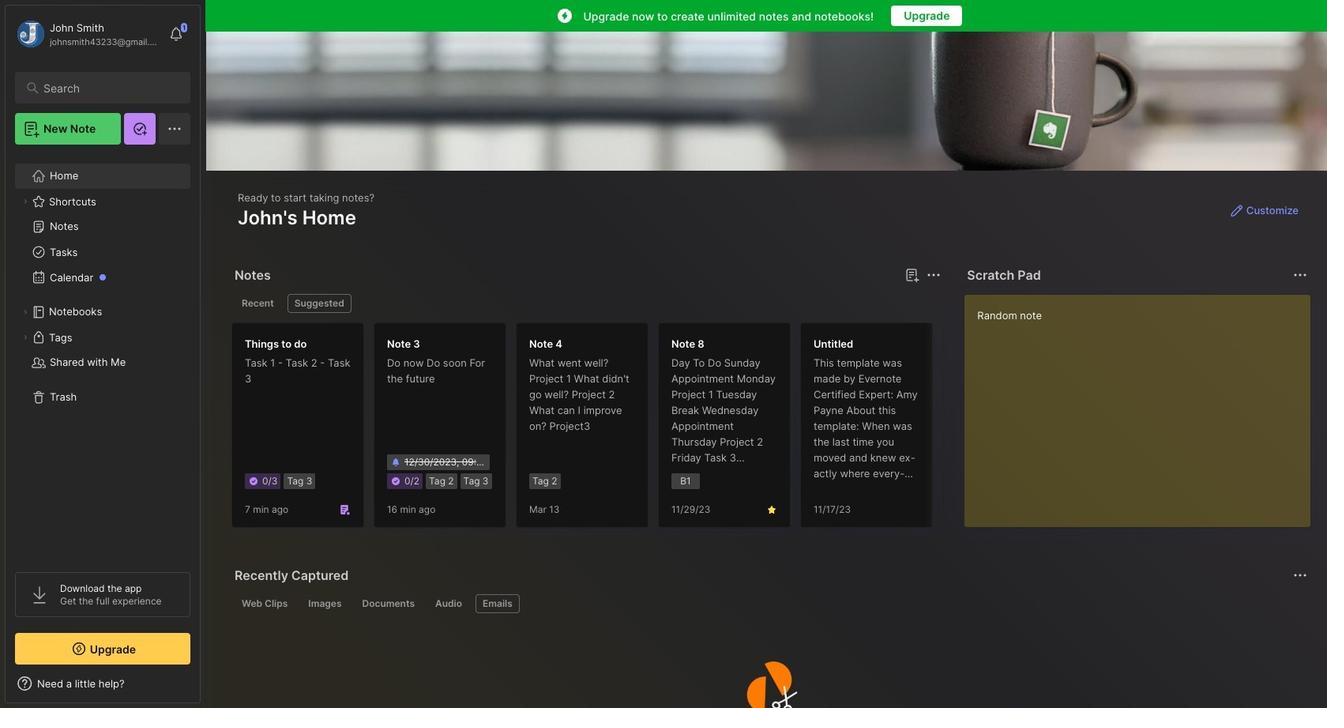 Task type: vqa. For each thing, say whether or not it's contained in the screenshot.
Font color image
no



Task type: describe. For each thing, give the bounding box(es) containing it.
expand notebooks image
[[21, 307, 30, 317]]

expand tags image
[[21, 333, 30, 342]]

Account field
[[15, 18, 161, 50]]

tree inside 'main' element
[[6, 154, 200, 558]]

2 tab list from the top
[[235, 594, 1305, 613]]

Search text field
[[43, 81, 176, 96]]

1 tab list from the top
[[235, 294, 939, 313]]

WHAT'S NEW field
[[6, 671, 200, 696]]

2 more actions image from the top
[[1291, 566, 1310, 585]]

more actions image
[[925, 266, 944, 284]]



Task type: locate. For each thing, give the bounding box(es) containing it.
0 vertical spatial more actions image
[[1291, 266, 1310, 284]]

tab
[[235, 294, 281, 313], [287, 294, 351, 313], [235, 594, 295, 613], [301, 594, 349, 613], [355, 594, 422, 613], [428, 594, 469, 613], [476, 594, 520, 613]]

tab list
[[235, 294, 939, 313], [235, 594, 1305, 613]]

1 vertical spatial more actions image
[[1291, 566, 1310, 585]]

1 vertical spatial tab list
[[235, 594, 1305, 613]]

1 more actions image from the top
[[1291, 266, 1310, 284]]

More actions field
[[923, 264, 945, 286], [1290, 264, 1312, 286], [1290, 564, 1312, 586]]

none search field inside 'main' element
[[43, 78, 176, 97]]

0 vertical spatial tab list
[[235, 294, 939, 313]]

Start writing… text field
[[978, 295, 1310, 514]]

main element
[[0, 0, 205, 708]]

more actions image
[[1291, 266, 1310, 284], [1291, 566, 1310, 585]]

tree
[[6, 154, 200, 558]]

row group
[[232, 322, 1328, 537]]

click to collapse image
[[200, 679, 211, 698]]

None search field
[[43, 78, 176, 97]]



